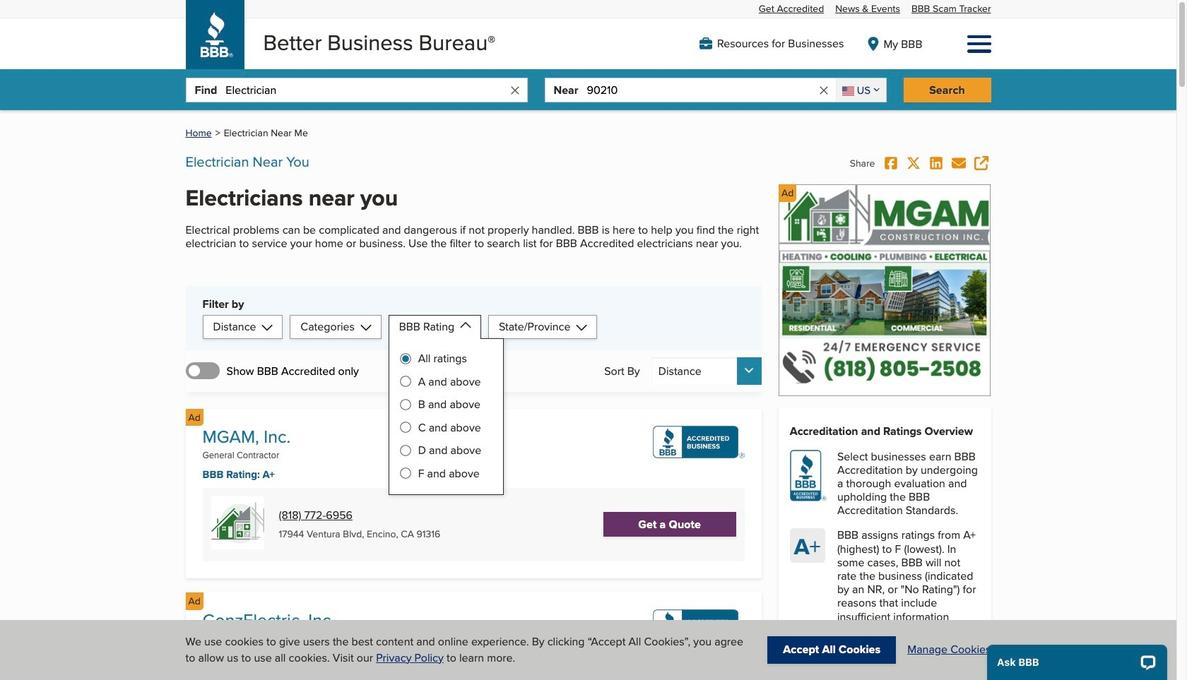 Task type: describe. For each thing, give the bounding box(es) containing it.
1 accredited business image from the top
[[653, 426, 745, 459]]

accreditation standards image
[[790, 450, 827, 502]]



Task type: locate. For each thing, give the bounding box(es) containing it.
2 accredited business image from the top
[[653, 610, 745, 643]]

accredited business image
[[653, 426, 745, 459], [653, 610, 745, 643]]

clear search image
[[509, 84, 521, 97]]

businesses, charities, category search field
[[226, 79, 509, 102]]

city, state or zip field
[[587, 79, 818, 102]]

clear search image
[[818, 84, 831, 97]]

None field
[[836, 79, 886, 102]]

None button
[[652, 357, 762, 385]]

group
[[400, 352, 493, 481]]

1 vertical spatial accredited business image
[[653, 610, 745, 643]]

mgam, inc. image
[[779, 185, 991, 397]]

0 vertical spatial accredited business image
[[653, 426, 745, 459]]



Task type: vqa. For each thing, say whether or not it's contained in the screenshot.
Details such as these are useful:
 •	Date of the transaction
 •	The amount of money you paid the business
 •	What the business committed to provide you
 •	What the nature of the dispute is
 •	Whether or not the business has tried to resolve the problem
 •	Account/order/tracking number
 •	If the issue involves advertising, when and where the ad was seen or heard text box
no



